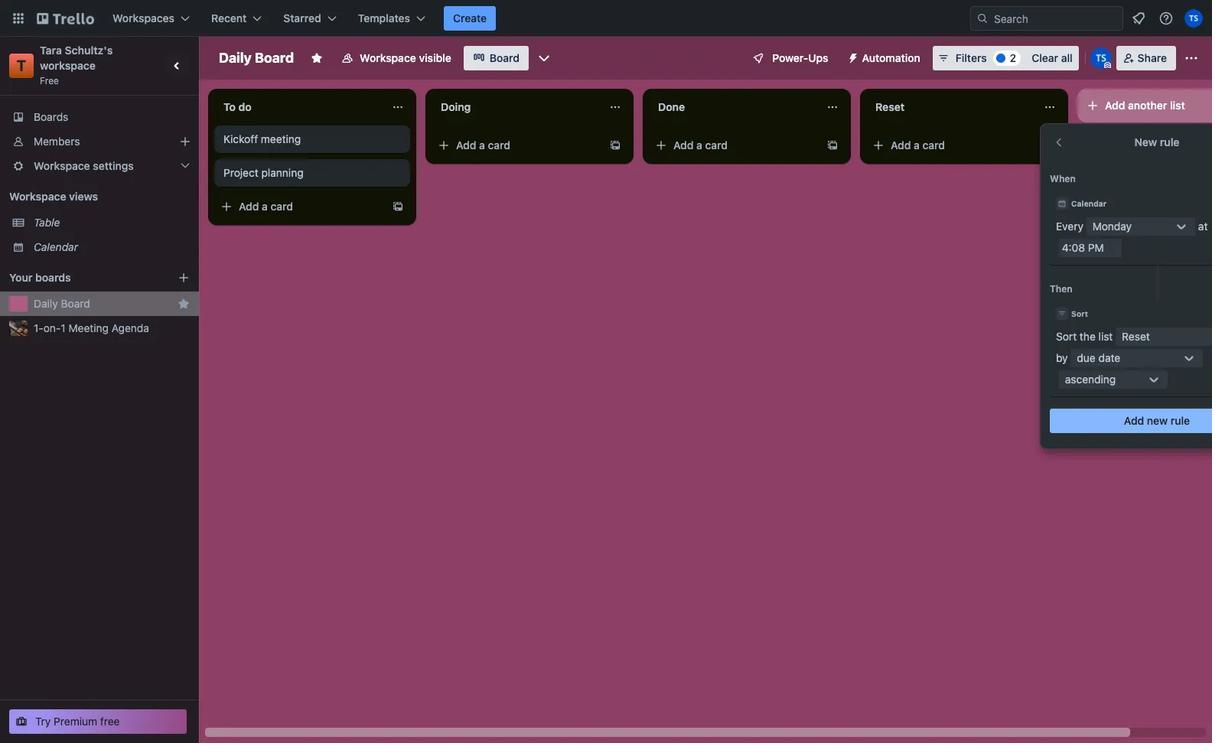 Task type: describe. For each thing, give the bounding box(es) containing it.
add a card for done
[[674, 139, 728, 152]]

share
[[1138, 51, 1167, 64]]

add for reset
[[891, 139, 911, 152]]

Search field
[[989, 7, 1123, 30]]

add a card button for to do
[[214, 194, 386, 219]]

0 horizontal spatial board
[[61, 297, 90, 310]]

0 vertical spatial rule
[[1160, 135, 1180, 148]]

boards link
[[0, 105, 199, 129]]

1 horizontal spatial calendar
[[1072, 199, 1107, 208]]

daily board inside 'text field'
[[219, 50, 294, 66]]

settings
[[93, 159, 134, 172]]

another
[[1128, 99, 1168, 112]]

automation button
[[841, 46, 930, 70]]

boards
[[35, 271, 71, 284]]

try premium free button
[[9, 710, 187, 734]]

do
[[238, 100, 252, 113]]

add for to do
[[239, 200, 259, 213]]

starred button
[[274, 6, 346, 31]]

try premium free
[[35, 715, 120, 728]]

sort for sort
[[1072, 309, 1088, 318]]

Doing text field
[[432, 95, 600, 119]]

by
[[1056, 351, 1068, 364]]

new
[[1147, 414, 1168, 427]]

t link
[[9, 54, 34, 78]]

daily inside 'text field'
[[219, 50, 252, 66]]

monday
[[1093, 220, 1132, 233]]

tara schultz's workspace free
[[40, 44, 115, 86]]

tara schultz's workspace link
[[40, 44, 115, 72]]

search image
[[977, 12, 989, 24]]

add left new
[[1124, 414, 1145, 427]]

0 notifications image
[[1130, 9, 1148, 28]]

customize views image
[[537, 51, 552, 66]]

add new rule button
[[1050, 409, 1212, 433]]

star or unstar board image
[[311, 52, 323, 64]]

recent button
[[202, 6, 271, 31]]

board inside 'text field'
[[255, 50, 294, 66]]

add a card button for done
[[649, 133, 821, 158]]

To do text field
[[214, 95, 383, 119]]

add new rule
[[1124, 414, 1190, 427]]

then
[[1050, 283, 1073, 295]]

add a card for to do
[[239, 200, 293, 213]]

free
[[100, 715, 120, 728]]

card for to do
[[271, 200, 293, 213]]

add a card for reset
[[891, 139, 945, 152]]

project planning link
[[224, 165, 401, 181]]

0 horizontal spatial daily board
[[34, 297, 90, 310]]

add a card button for reset
[[866, 133, 1038, 158]]

project
[[224, 166, 259, 179]]

create button
[[444, 6, 496, 31]]

a for reset
[[914, 139, 920, 152]]

power-ups
[[773, 51, 829, 64]]

new rule
[[1135, 135, 1180, 148]]

add another list
[[1105, 99, 1185, 112]]

primary element
[[0, 0, 1212, 37]]

list for add another list
[[1170, 99, 1185, 112]]

filters
[[956, 51, 987, 64]]

add for done
[[674, 139, 694, 152]]

when
[[1050, 173, 1076, 184]]

schultz's
[[65, 44, 113, 57]]

workspaces
[[113, 11, 175, 24]]

1 horizontal spatial tara schultz (taraschultz7) image
[[1185, 9, 1203, 28]]

templates button
[[349, 6, 435, 31]]

add for doing
[[456, 139, 476, 152]]

add a card for doing
[[456, 139, 511, 152]]

kickoff
[[224, 132, 258, 145]]

1 vertical spatial tara schultz (taraschultz7) image
[[1091, 47, 1112, 69]]

clear all button
[[1026, 46, 1079, 70]]

Done text field
[[649, 95, 818, 119]]

the
[[1080, 330, 1096, 343]]

workspaces button
[[103, 6, 199, 31]]

1-on-1 meeting agenda link
[[34, 321, 190, 336]]

recent
[[211, 11, 247, 24]]

list for sort the list
[[1099, 330, 1113, 343]]

show menu image
[[1184, 51, 1199, 66]]

your boards with 2 items element
[[9, 269, 155, 287]]

add a card button for doing
[[432, 133, 603, 158]]

doing
[[441, 100, 471, 113]]

tara
[[40, 44, 62, 57]]

clear all
[[1032, 51, 1073, 64]]

planning
[[261, 166, 304, 179]]

workspace settings
[[34, 159, 134, 172]]

1 vertical spatial reset
[[1122, 330, 1150, 343]]



Task type: locate. For each thing, give the bounding box(es) containing it.
0 vertical spatial calendar
[[1072, 199, 1107, 208]]

daily up on-
[[34, 297, 58, 310]]

add a card down reset text box
[[891, 139, 945, 152]]

add
[[1105, 99, 1126, 112], [456, 139, 476, 152], [674, 139, 694, 152], [891, 139, 911, 152], [239, 200, 259, 213], [1124, 414, 1145, 427]]

card
[[488, 139, 511, 152], [705, 139, 728, 152], [923, 139, 945, 152], [271, 200, 293, 213]]

try
[[35, 715, 51, 728]]

None text field
[[1059, 239, 1122, 257]]

power-ups button
[[742, 46, 838, 70]]

1 vertical spatial rule
[[1171, 414, 1190, 427]]

sort
[[1072, 309, 1088, 318], [1056, 330, 1077, 343]]

new
[[1135, 135, 1158, 148]]

rule inside button
[[1171, 414, 1190, 427]]

calendar
[[1072, 199, 1107, 208], [34, 240, 78, 253]]

power-
[[773, 51, 809, 64]]

Reset text field
[[866, 95, 1035, 119]]

1-on-1 meeting agenda
[[34, 321, 149, 335]]

add a card down done
[[674, 139, 728, 152]]

add down reset text box
[[891, 139, 911, 152]]

add down doing on the top left of the page
[[456, 139, 476, 152]]

create from template… image
[[609, 139, 622, 152], [827, 139, 839, 152], [392, 201, 404, 213]]

workspace up table
[[9, 190, 66, 203]]

clear
[[1032, 51, 1059, 64]]

tara schultz (taraschultz7) image right open information menu image
[[1185, 9, 1203, 28]]

workspace settings button
[[0, 154, 199, 178]]

due date
[[1077, 351, 1121, 364]]

board
[[255, 50, 294, 66], [490, 51, 520, 64], [61, 297, 90, 310]]

add a card button down done "text field"
[[649, 133, 821, 158]]

table link
[[34, 215, 190, 230]]

premium
[[54, 715, 97, 728]]

0 horizontal spatial create from template… image
[[392, 201, 404, 213]]

2 vertical spatial workspace
[[9, 190, 66, 203]]

visible
[[419, 51, 451, 64]]

card for doing
[[488, 139, 511, 152]]

workspace for workspace visible
[[360, 51, 416, 64]]

0 vertical spatial list
[[1170, 99, 1185, 112]]

to
[[224, 100, 236, 113]]

card down planning
[[271, 200, 293, 213]]

ascending
[[1065, 373, 1116, 386]]

add board image
[[178, 272, 190, 284]]

create from template… image for done
[[827, 139, 839, 152]]

due
[[1077, 351, 1096, 364]]

reset inside text box
[[876, 100, 905, 113]]

done
[[658, 100, 685, 113]]

2 horizontal spatial create from template… image
[[827, 139, 839, 152]]

workspace
[[360, 51, 416, 64], [34, 159, 90, 172], [9, 190, 66, 203]]

automation
[[862, 51, 921, 64]]

daily board
[[219, 50, 294, 66], [34, 297, 90, 310]]

kickoff meeting
[[224, 132, 301, 145]]

your boards
[[9, 271, 71, 284]]

t
[[17, 57, 26, 74]]

calendar link
[[34, 240, 190, 255]]

reset right the the
[[1122, 330, 1150, 343]]

list inside add another list button
[[1170, 99, 1185, 112]]

card down done "text field"
[[705, 139, 728, 152]]

daily board down recent dropdown button
[[219, 50, 294, 66]]

workspace visible
[[360, 51, 451, 64]]

board down your boards with 2 items element
[[61, 297, 90, 310]]

starred icon image
[[178, 298, 190, 310]]

starred
[[283, 11, 321, 24]]

1 vertical spatial daily board
[[34, 297, 90, 310]]

1 horizontal spatial daily
[[219, 50, 252, 66]]

boards
[[34, 110, 68, 123]]

add left another
[[1105, 99, 1126, 112]]

a for done
[[697, 139, 703, 152]]

create from template… image
[[1044, 139, 1056, 152]]

0 horizontal spatial reset
[[876, 100, 905, 113]]

workspace visible button
[[332, 46, 461, 70]]

create from template… image for to do
[[392, 201, 404, 213]]

1 horizontal spatial board
[[255, 50, 294, 66]]

card down reset text box
[[923, 139, 945, 152]]

sort left the the
[[1056, 330, 1077, 343]]

tara schultz (taraschultz7) image right all
[[1091, 47, 1112, 69]]

2 horizontal spatial board
[[490, 51, 520, 64]]

0 horizontal spatial list
[[1099, 330, 1113, 343]]

a down the doing text field
[[479, 139, 485, 152]]

board left customize views icon
[[490, 51, 520, 64]]

table
[[34, 216, 60, 229]]

back to home image
[[37, 6, 94, 31]]

a down project planning
[[262, 200, 268, 213]]

add a card
[[456, 139, 511, 152], [674, 139, 728, 152], [891, 139, 945, 152], [239, 200, 293, 213]]

1-
[[34, 321, 43, 335]]

on-
[[43, 321, 61, 335]]

board link
[[464, 46, 529, 70]]

sort for sort the list
[[1056, 330, 1077, 343]]

add a card button down reset text box
[[866, 133, 1038, 158]]

workspace views
[[9, 190, 98, 203]]

workspace inside button
[[360, 51, 416, 64]]

list
[[1170, 99, 1185, 112], [1099, 330, 1113, 343]]

workspace
[[40, 59, 96, 72]]

ups
[[809, 51, 829, 64]]

0 vertical spatial reset
[[876, 100, 905, 113]]

views
[[69, 190, 98, 203]]

meeting
[[261, 132, 301, 145]]

add a card down project planning
[[239, 200, 293, 213]]

workspace inside popup button
[[34, 159, 90, 172]]

1 vertical spatial workspace
[[34, 159, 90, 172]]

a
[[479, 139, 485, 152], [697, 139, 703, 152], [914, 139, 920, 152], [262, 200, 268, 213]]

reset down 'automation' 'button'
[[876, 100, 905, 113]]

a down done "text field"
[[697, 139, 703, 152]]

members
[[34, 135, 80, 148]]

daily down recent dropdown button
[[219, 50, 252, 66]]

0 horizontal spatial calendar
[[34, 240, 78, 253]]

a for doing
[[479, 139, 485, 152]]

1
[[61, 321, 66, 335]]

date
[[1099, 351, 1121, 364]]

rule
[[1160, 135, 1180, 148], [1171, 414, 1190, 427]]

workspace for workspace views
[[9, 190, 66, 203]]

0 vertical spatial daily board
[[219, 50, 294, 66]]

2
[[1010, 51, 1017, 64]]

create from template… image for doing
[[609, 139, 622, 152]]

a down reset text box
[[914, 139, 920, 152]]

this member is an admin of this board. image
[[1104, 62, 1111, 69]]

0 vertical spatial sort
[[1072, 309, 1088, 318]]

add down done
[[674, 139, 694, 152]]

to do
[[224, 100, 252, 113]]

every
[[1056, 220, 1084, 233]]

1 vertical spatial daily
[[34, 297, 58, 310]]

templates
[[358, 11, 410, 24]]

0 vertical spatial workspace
[[360, 51, 416, 64]]

0 horizontal spatial tara schultz (taraschultz7) image
[[1091, 47, 1112, 69]]

members link
[[0, 129, 199, 154]]

open information menu image
[[1159, 11, 1174, 26]]

list right the the
[[1099, 330, 1113, 343]]

Board name text field
[[211, 46, 302, 70]]

1 horizontal spatial reset
[[1122, 330, 1150, 343]]

calendar down table
[[34, 240, 78, 253]]

list right another
[[1170, 99, 1185, 112]]

at
[[1199, 220, 1208, 233]]

all
[[1061, 51, 1073, 64]]

workspace for workspace settings
[[34, 159, 90, 172]]

daily
[[219, 50, 252, 66], [34, 297, 58, 310]]

a for to do
[[262, 200, 268, 213]]

meeting
[[69, 321, 109, 335]]

agenda
[[112, 321, 149, 335]]

free
[[40, 75, 59, 86]]

1 horizontal spatial list
[[1170, 99, 1185, 112]]

kickoff meeting link
[[224, 132, 401, 147]]

share button
[[1117, 46, 1176, 70]]

sm image
[[841, 46, 862, 67]]

tara schultz (taraschultz7) image
[[1185, 9, 1203, 28], [1091, 47, 1112, 69]]

card for done
[[705, 139, 728, 152]]

card for reset
[[923, 139, 945, 152]]

your
[[9, 271, 33, 284]]

add a card down doing on the top left of the page
[[456, 139, 511, 152]]

add another list button
[[1078, 89, 1212, 122]]

add down project
[[239, 200, 259, 213]]

card down the doing text field
[[488, 139, 511, 152]]

1 vertical spatial list
[[1099, 330, 1113, 343]]

daily board link
[[34, 296, 171, 312]]

1 vertical spatial calendar
[[34, 240, 78, 253]]

calendar up every
[[1072, 199, 1107, 208]]

project planning
[[224, 166, 304, 179]]

create
[[453, 11, 487, 24]]

daily board up 1
[[34, 297, 90, 310]]

workspace down templates dropdown button
[[360, 51, 416, 64]]

sort up sort the list
[[1072, 309, 1088, 318]]

add a card button down the doing text field
[[432, 133, 603, 158]]

1 horizontal spatial create from template… image
[[609, 139, 622, 152]]

board left star or unstar board image
[[255, 50, 294, 66]]

0 vertical spatial daily
[[219, 50, 252, 66]]

0 vertical spatial tara schultz (taraschultz7) image
[[1185, 9, 1203, 28]]

1 vertical spatial sort
[[1056, 330, 1077, 343]]

1 horizontal spatial daily board
[[219, 50, 294, 66]]

add a card button down the project planning link
[[214, 194, 386, 219]]

0 horizontal spatial daily
[[34, 297, 58, 310]]

workspace navigation collapse icon image
[[167, 55, 188, 77]]

workspace down members
[[34, 159, 90, 172]]

sort the list
[[1056, 330, 1113, 343]]



Task type: vqa. For each thing, say whether or not it's contained in the screenshot.
left 'Board'
yes



